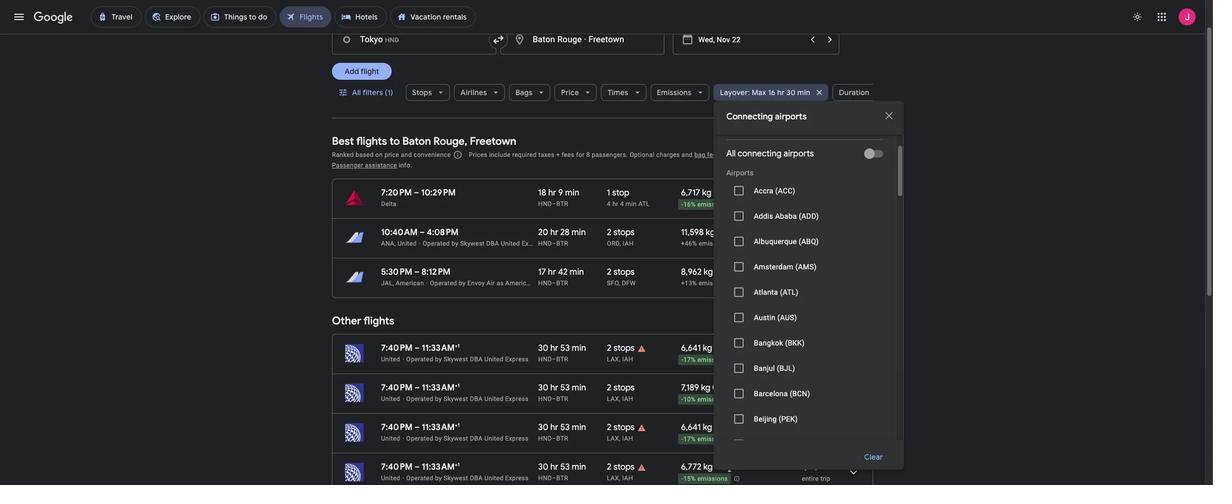 Task type: locate. For each thing, give the bounding box(es) containing it.
iah inside layover (1 of 2) is a 6 hr 42 min layover at los angeles international airport in los angeles. layover (2 of 2) is a 9 hr 50 min overnight layover at george bush intercontinental airport in houston. element
[[623, 435, 634, 443]]

skywest for 2
[[460, 240, 485, 248]]

2 stops flight. element down layover (1 of 2) is a 2 hr 35 min layover at los angeles international airport in los angeles. layover (2 of 2) is a 13 hr 57 min overnight layover at george bush intercontinental airport in houston. element
[[607, 383, 635, 395]]

53 for -15% emissions
[[561, 462, 570, 473]]

btr inside 18 hr 9 min hnd – btr
[[557, 200, 569, 208]]

beijing
[[754, 415, 777, 424]]

2 stops flight. element up sfo
[[607, 267, 635, 279]]

iah down layover (1 of 2) is a 6 hr 42 min layover at los angeles international airport in los angeles. layover (2 of 2) is a 9 hr 50 min overnight layover at george bush intercontinental airport in houston. element
[[623, 475, 634, 482]]

skywest for 6,641 kg co
[[444, 435, 468, 443]]

lax , iah for -17% emissions
[[607, 435, 634, 443]]

0 horizontal spatial all
[[352, 88, 361, 97]]

required
[[513, 151, 537, 159]]

stops up the ord
[[614, 227, 635, 238]]

by for -10% emissions
[[435, 396, 442, 403]]

stops
[[614, 227, 635, 238], [614, 267, 635, 278], [614, 343, 635, 354], [614, 383, 635, 394], [614, 423, 635, 433], [614, 462, 635, 473]]

30 hr 53 min hnd – btr for -15% emissions
[[539, 462, 586, 482]]

2 lax , iah from the top
[[607, 435, 634, 443]]

co up the -15% emissions
[[715, 462, 728, 473]]

kg inside '6,772 kg co 2'
[[704, 462, 713, 473]]

iah inside layover (1 of 2) is a 5 hr 4 min layover at los angeles international airport in los angeles. layover (2 of 2) is a 11 hr 28 min overnight layover at george bush intercontinental airport in houston. element
[[623, 475, 634, 482]]

co inside 6,641 kg co -17% emissions
[[715, 343, 728, 354]]

5 2 stops flight. element from the top
[[607, 423, 635, 435]]

lax down layover (1 of 2) is a 2 hr 35 min layover at los angeles international airport in los angeles. layover (2 of 2) is a 13 hr 57 min overnight layover at george bush intercontinental airport in houston. element
[[607, 396, 619, 403]]

co up -17% emissions at the right of page
[[715, 423, 728, 433]]

1 horizontal spatial and
[[682, 151, 693, 159]]

kg up -17% emissions at the right of page
[[703, 423, 713, 433]]

operated
[[423, 240, 450, 248], [430, 280, 457, 287], [407, 356, 434, 363], [407, 396, 434, 403], [407, 435, 434, 443], [407, 475, 434, 482]]

lax
[[607, 356, 619, 363], [607, 396, 619, 403], [607, 435, 619, 443], [607, 475, 619, 482]]

Departure time: 7:40 PM. text field
[[381, 423, 413, 433], [381, 462, 413, 473]]

main menu image
[[13, 11, 25, 23]]

accra (acc)
[[754, 187, 796, 195]]

and
[[401, 151, 412, 159], [682, 151, 693, 159]]

co up '7,189 kg co'
[[715, 343, 728, 354]]

2 stops from the top
[[614, 267, 635, 278]]

2 up layover (1 of 2) is a 12 hr 22 min layover at los angeles international airport in los angeles. layover (2 of 2) is a 4 hr 12 min layover at george bush intercontinental airport in houston. element
[[607, 383, 612, 394]]

2 stops up layover (1 of 2) is a 6 hr 42 min layover at los angeles international airport in los angeles. layover (2 of 2) is a 9 hr 50 min overnight layover at george bush intercontinental airport in houston. element
[[607, 423, 635, 433]]

co
[[714, 188, 727, 198], [717, 227, 731, 238], [715, 267, 729, 278], [715, 343, 728, 354], [713, 383, 726, 394], [715, 423, 728, 433], [715, 462, 728, 473]]

2 11:33 am from the top
[[422, 383, 455, 394]]

4 11:33 am from the top
[[422, 462, 455, 473]]

and left bag in the top right of the page
[[682, 151, 693, 159]]

1 vertical spatial flights
[[364, 315, 395, 328]]

18631 US dollars text field
[[803, 267, 831, 278]]

-17% emissions
[[682, 436, 728, 443]]

5 hnd from the top
[[539, 396, 552, 403]]

6,641 up -17% emissions at the right of page
[[681, 423, 701, 433]]

2 - from the top
[[682, 357, 684, 364]]

2 leaves haneda airport at 7:40 pm on wednesday, november 22 and arrives at baton rouge metropolitan airport at 11:33 am on thursday, november 23. element from the top
[[381, 382, 460, 394]]

2 17% from the top
[[684, 436, 696, 443]]

3 30 hr 53 min hnd – btr from the top
[[539, 423, 586, 443]]

hnd inside 20 hr 28 min hnd – btr
[[539, 240, 552, 248]]

trip inside $17,470 entire trip
[[821, 241, 831, 248]]

kg for 6,772 kg co 2
[[704, 462, 713, 473]]

0 horizontal spatial 4
[[607, 200, 611, 208]]

lax , iah up 2 stops lax , iah
[[607, 356, 634, 363]]

1 vertical spatial departure time: 7:40 pm. text field
[[381, 383, 413, 394]]

atlanta (atl)
[[754, 288, 799, 297]]

·
[[584, 34, 587, 44]]

kg inside 11,598 kg co 2
[[706, 227, 716, 238]]

6,641 kg co
[[681, 423, 728, 433]]

17
[[539, 267, 546, 278]]

entire down $17,124 text box
[[802, 396, 819, 404]]

0 vertical spatial 17%
[[684, 357, 696, 364]]

3 hnd from the top
[[539, 280, 552, 287]]

min for layover (1 of 2) is a 5 hr 4 min layover at los angeles international airport in los angeles. layover (2 of 2) is a 11 hr 28 min overnight layover at george bush intercontinental airport in houston. element
[[572, 462, 586, 473]]

leaves haneda airport at 7:40 pm on wednesday, november 22 and arrives at baton rouge metropolitan airport at 11:33 am on thursday, november 23. element for -17% emissions
[[381, 422, 460, 433]]

1 and from the left
[[401, 151, 412, 159]]

4 $17,124 from the top
[[804, 462, 831, 473]]

layover:
[[721, 88, 750, 97]]

american right as
[[506, 280, 534, 287]]

co inside the "8,962 kg co +13% emissions"
[[715, 267, 729, 278]]

(ams)
[[796, 263, 817, 271]]

0 horizontal spatial fees
[[562, 151, 575, 159]]

stops up layover (1 of 2) is a 5 hr 4 min layover at los angeles international airport in los angeles. layover (2 of 2) is a 11 hr 28 min overnight layover at george bush intercontinental airport in houston. element
[[614, 462, 635, 473]]

Departure text field
[[699, 25, 804, 54]]

operated for -15% emissions
[[407, 475, 434, 482]]

bags button
[[509, 80, 551, 105]]

30 hr 53 min hnd – btr
[[539, 343, 586, 363], [539, 383, 586, 403], [539, 423, 586, 443], [539, 462, 586, 482]]

, left the dfw
[[619, 280, 621, 287]]

1 departure time: 7:40 pm. text field from the top
[[381, 343, 413, 354]]

kg for 6,641 kg co
[[703, 423, 713, 433]]

apply.
[[736, 151, 754, 159]]

lax , iah inside layover (1 of 2) is a 5 hr 4 min layover at los angeles international airport in los angeles. layover (2 of 2) is a 11 hr 28 min overnight layover at george bush intercontinental airport in houston. element
[[607, 475, 634, 482]]

airports down 16
[[776, 112, 807, 122]]

5:30 pm – 8:12 pm
[[381, 267, 451, 278]]

hnd for -15% emissions
[[539, 475, 552, 482]]

0 vertical spatial 2 stops
[[607, 343, 635, 354]]

– inside 20 hr 28 min hnd – btr
[[552, 240, 557, 248]]

Departure time: 7:20 PM. text field
[[381, 188, 412, 198]]

2 vertical spatial arrival time: 11:33 am on  thursday, november 23. text field
[[422, 462, 460, 473]]

all filters (1) button
[[332, 80, 402, 105]]

3 2 stops from the top
[[607, 462, 635, 473]]

lax up 2 stops lax , iah
[[607, 356, 619, 363]]

2 stops up layover (1 of 2) is a 2 hr 35 min layover at los angeles international airport in los angeles. layover (2 of 2) is a 13 hr 57 min overnight layover at george bush intercontinental airport in houston. element
[[607, 343, 635, 354]]

lax inside layover (1 of 2) is a 5 hr 4 min layover at los angeles international airport in los angeles. layover (2 of 2) is a 11 hr 28 min overnight layover at george bush intercontinental airport in houston. element
[[607, 475, 619, 482]]

Arrival time: 4:08 PM. text field
[[427, 227, 459, 238]]

express for 2
[[522, 240, 545, 248]]

lax , iah up layover (1 of 2) is a 5 hr 4 min layover at los angeles international airport in los angeles. layover (2 of 2) is a 11 hr 28 min overnight layover at george bush intercontinental airport in houston. element
[[607, 435, 634, 443]]

1 horizontal spatial fees
[[708, 151, 720, 159]]

None text field
[[332, 25, 496, 54]]

emissions down 6,717 kg co
[[698, 201, 728, 208]]

, up the '2 stops sfo , dfw'
[[620, 240, 621, 248]]

hr
[[778, 88, 785, 97], [549, 188, 557, 198], [613, 200, 619, 208], [551, 227, 559, 238], [548, 267, 556, 278], [551, 343, 559, 354], [551, 383, 559, 394], [551, 423, 559, 433], [551, 462, 559, 473]]

(blq)
[[784, 441, 803, 449]]

2 hnd from the top
[[539, 240, 552, 248]]

8 inside popup button
[[422, 7, 427, 15]]

main content
[[332, 127, 874, 486]]

16
[[769, 88, 776, 97]]

lax , iah down layover (1 of 2) is a 6 hr 42 min layover at los angeles international airport in los angeles. layover (2 of 2) is a 9 hr 50 min overnight layover at george bush intercontinental airport in houston. element
[[607, 475, 634, 482]]

2 entire from the top
[[802, 396, 819, 404]]

entire down $17,470 text field on the right of the page
[[802, 241, 819, 248]]

1 $17,124 entire trip from the top
[[802, 383, 831, 404]]

2 stops flight. element
[[607, 227, 635, 240], [607, 267, 635, 279], [607, 343, 635, 355], [607, 383, 635, 395], [607, 423, 635, 435], [607, 462, 635, 474]]

$17,124 for 6,772
[[804, 462, 831, 473]]

connecting
[[738, 149, 782, 159]]

hr inside popup button
[[778, 88, 785, 97]]

1 departure time: 7:40 pm. text field from the top
[[381, 423, 413, 433]]

- down 6,717
[[682, 201, 684, 208]]

min for layover (1 of 2) is a 1 hr 30 min layover at o'hare international airport in chicago. layover (2 of 2) is a 3 hr 6 min layover at george bush intercontinental airport in houston. element
[[572, 227, 586, 238]]

(add)
[[799, 212, 820, 221]]

iah down layover (1 of 2) is a 2 hr 35 min layover at los angeles international airport in los angeles. layover (2 of 2) is a 13 hr 57 min overnight layover at george bush intercontinental airport in houston. element
[[623, 396, 634, 403]]

amsterdam (ams)
[[754, 263, 817, 271]]

,
[[620, 240, 621, 248], [619, 280, 621, 287], [619, 356, 621, 363], [619, 396, 621, 403], [619, 435, 621, 443], [619, 475, 621, 482]]

baton left 'rouge'
[[533, 34, 556, 44]]

1 vertical spatial 8
[[587, 151, 590, 159]]

2 stops up layover (1 of 2) is a 5 hr 4 min layover at los angeles international airport in los angeles. layover (2 of 2) is a 11 hr 28 min overnight layover at george bush intercontinental airport in houston. element
[[607, 462, 635, 473]]

trip for 6,641 kg co
[[821, 436, 831, 443]]

lax for third 2 stops flight. element from the top of the page
[[607, 356, 619, 363]]

- for 6,717
[[682, 201, 684, 208]]

kg for 6,641 kg co -17% emissions
[[703, 343, 713, 354]]

arrival time: 11:33 am on  thursday, november 23. text field for 6,641
[[422, 422, 460, 433]]

dba for 7,189 kg co
[[470, 396, 483, 403]]

7 btr from the top
[[557, 475, 569, 482]]

bangkok
[[754, 339, 784, 348]]

(bjl)
[[777, 364, 796, 373]]

0 vertical spatial freetown
[[589, 34, 625, 44]]

2 stops for -15% emissions
[[607, 462, 635, 473]]

17% inside 6,641 kg co -17% emissions
[[684, 357, 696, 364]]

iah right the ord
[[623, 240, 634, 248]]

all inside button
[[352, 88, 361, 97]]

1 vertical spatial $17,124 entire trip
[[802, 423, 831, 443]]

, down layover (1 of 2) is a 6 hr 42 min layover at los angeles international airport in los angeles. layover (2 of 2) is a 9 hr 50 min overnight layover at george bush intercontinental airport in houston. element
[[619, 475, 621, 482]]

layover (1 of 2) is a 6 hr 42 min layover at los angeles international airport in los angeles. layover (2 of 2) is a 9 hr 50 min overnight layover at george bush intercontinental airport in houston. element
[[607, 435, 676, 443]]

1 btr from the top
[[557, 200, 569, 208]]

min for layover (1 of 2) is a 2 hr 30 min layover at san francisco international airport in san francisco. layover (2 of 2) is a 59 min layover at dallas/fort worth international airport in dallas. element
[[570, 267, 584, 278]]

- up 7,189
[[682, 357, 684, 364]]

total duration 20 hr 28 min. element
[[539, 227, 607, 240]]

1 horizontal spatial 4
[[621, 200, 624, 208]]

2 lax from the top
[[607, 396, 619, 403]]

change appearance image
[[1126, 4, 1151, 30]]

flights up based
[[356, 135, 387, 148]]

dba for 6,641 kg co
[[470, 435, 483, 443]]

kg right 8,962
[[704, 267, 714, 278]]

baton up convenience at the left
[[403, 135, 431, 148]]

kg up the +46% emissions
[[706, 227, 716, 238]]

emissions right +13%
[[699, 280, 730, 287]]

1 vertical spatial 6,641
[[681, 423, 701, 433]]

all connecting airports
[[727, 149, 815, 159]]

kg up -16% emissions
[[703, 188, 712, 198]]

6,717 kg co
[[681, 188, 727, 198]]

stops up layover (1 of 2) is a 12 hr 22 min layover at los angeles international airport in los angeles. layover (2 of 2) is a 4 hr 12 min layover at george bush intercontinental airport in houston. element
[[614, 383, 635, 394]]

iah for third 2 stops flight. element from the top of the page
[[623, 356, 634, 363]]

entire inside $17,470 entire trip
[[802, 241, 819, 248]]

3 7:40 pm from the top
[[381, 423, 413, 433]]

1 lax from the top
[[607, 356, 619, 363]]

trip down $17,124 text field
[[821, 476, 831, 483]]

6,641 up 7,189
[[681, 343, 701, 354]]

- down 7,189
[[682, 396, 684, 404]]

eagle
[[536, 280, 552, 287]]

kg up '7,189 kg co'
[[703, 343, 713, 354]]

1 arrival time: 11:33 am on  thursday, november 23. text field from the top
[[422, 382, 460, 394]]

all filters (1)
[[352, 88, 393, 97]]

8,962
[[681, 267, 702, 278]]

hnd inside 18 hr 9 min hnd – btr
[[539, 200, 552, 208]]

3 btr from the top
[[557, 280, 569, 287]]

2 7:40 pm from the top
[[381, 383, 413, 394]]

3 11:33 am from the top
[[422, 423, 455, 433]]

$17,124 right (pek)
[[804, 423, 831, 433]]

all up airports
[[727, 149, 736, 159]]

lax , iah
[[607, 356, 634, 363], [607, 435, 634, 443], [607, 475, 634, 482]]

1 vertical spatial departure time: 7:40 pm. text field
[[381, 462, 413, 473]]

0 vertical spatial 8
[[422, 7, 427, 15]]

+ for -10% emissions
[[455, 382, 458, 389]]

4 7:40 pm from the top
[[381, 462, 413, 473]]

hnd for -17% emissions
[[539, 435, 552, 443]]

2 right 11,598
[[731, 231, 734, 240]]

all left 'filters'
[[352, 88, 361, 97]]

accra
[[754, 187, 774, 195]]

1 vertical spatial arrival time: 11:33 am on  thursday, november 23. text field
[[422, 422, 460, 433]]

emissions up '7,189 kg co'
[[698, 357, 728, 364]]

1 vertical spatial baton
[[403, 135, 431, 148]]

2 departure time: 7:40 pm. text field from the top
[[381, 462, 413, 473]]

2 stops for -17% emissions
[[607, 423, 635, 433]]

0 vertical spatial departure time: 7:40 pm. text field
[[381, 343, 413, 354]]

Arrival time: 11:33 AM on  Thursday, November 23. text field
[[422, 382, 460, 394], [422, 422, 460, 433], [422, 462, 460, 473]]

5 btr from the top
[[557, 396, 569, 403]]

7,189 kg co
[[681, 383, 726, 394]]

ord
[[607, 240, 620, 248]]

filters
[[363, 88, 383, 97]]

lax inside 2 stops lax , iah
[[607, 396, 619, 403]]

entire up $17,124 text field
[[802, 436, 819, 443]]

17% up 7,189
[[684, 357, 696, 364]]

0 horizontal spatial freetown
[[470, 135, 517, 148]]

6,641
[[681, 343, 701, 354], [681, 423, 701, 433]]

hr inside 20 hr 28 min hnd – btr
[[551, 227, 559, 238]]

hr for layover (1 of 2) is a 2 hr 35 min layover at los angeles international airport in los angeles. layover (2 of 2) is a 13 hr 57 min overnight layover at george bush intercontinental airport in houston. element
[[551, 343, 559, 354]]

baton rouge · freetown
[[533, 34, 625, 44]]

1 - from the top
[[682, 201, 684, 208]]

dba
[[487, 240, 499, 248], [470, 356, 483, 363], [470, 396, 483, 403], [470, 435, 483, 443], [470, 475, 483, 482]]

co for 8,962 kg co +13% emissions
[[715, 267, 729, 278]]

layover (1 of 2) is a 1 hr 30 min layover at o'hare international airport in chicago. layover (2 of 2) is a 3 hr 6 min layover at george bush intercontinental airport in houston. element
[[607, 240, 676, 248]]

envoy
[[468, 280, 485, 287]]

3 lax , iah from the top
[[607, 475, 634, 482]]

0 horizontal spatial and
[[401, 151, 412, 159]]

airports
[[776, 112, 807, 122], [784, 149, 815, 159]]

18
[[539, 188, 547, 198]]

other flights
[[332, 315, 395, 328]]

None search field
[[332, 2, 905, 486]]

freetown right ·
[[589, 34, 625, 44]]

$17,124 left flight details. leaves haneda airport at 7:40 pm on wednesday, november 22 and arrives at baton rouge metropolitan airport at 11:33 am on thursday, november 23. icon in the right bottom of the page
[[804, 462, 831, 473]]

fees left for on the left top of the page
[[562, 151, 575, 159]]

1 stops from the top
[[614, 227, 635, 238]]

co right 8,962
[[715, 267, 729, 278]]

2 stops flight. element up 2 stops lax , iah
[[607, 343, 635, 355]]

entire for 2
[[802, 241, 819, 248]]

layover (1 of 2) is a 5 hr 4 min layover at los angeles international airport in los angeles. layover (2 of 2) is a 11 hr 28 min overnight layover at george bush intercontinental airport in houston. element
[[607, 474, 676, 483]]

prices include required taxes + fees for 8 passengers. optional charges and bag fees may apply. passenger assistance
[[332, 151, 754, 169]]

co up the +46% emissions
[[717, 227, 731, 238]]

7:40 pm – 11:33 am + 1 for -17% emissions
[[381, 422, 460, 433]]

stops inside 2 stops lax , iah
[[614, 383, 635, 394]]

2 inside 2 stops lax , iah
[[607, 383, 612, 394]]

co up -16% emissions
[[714, 188, 727, 198]]

atlanta
[[754, 288, 779, 297]]

1 6,641 from the top
[[681, 343, 701, 354]]

add
[[345, 67, 359, 76]]

2 $17,124 from the top
[[804, 383, 831, 394]]

2 arrival time: 11:33 am on  thursday, november 23. text field from the top
[[422, 422, 460, 433]]

4 lax from the top
[[607, 475, 619, 482]]

co up the -10% emissions
[[713, 383, 726, 394]]

6,641 inside 6,641 kg co -17% emissions
[[681, 343, 701, 354]]

1 17% from the top
[[684, 357, 696, 364]]

0 vertical spatial flights
[[356, 135, 387, 148]]

$17,124 down 17124 us dollars text field
[[804, 383, 831, 394]]

leaves haneda airport at 7:40 pm on wednesday, november 22 and arrives at baton rouge metropolitan airport at 11:33 am on thursday, november 23. element
[[381, 343, 460, 354], [381, 382, 460, 394], [381, 422, 460, 433], [381, 462, 460, 473]]

$17,124 up $17,124 text box
[[804, 343, 831, 354]]

2 $17,124 entire trip from the top
[[802, 423, 831, 443]]

1 4 from the left
[[607, 200, 611, 208]]

4 stops from the top
[[614, 383, 635, 394]]

1 horizontal spatial baton
[[533, 34, 556, 44]]

2 inside the '2 stops sfo , dfw'
[[607, 267, 612, 278]]

0 vertical spatial arrival time: 11:33 am on  thursday, november 23. text field
[[422, 382, 460, 394]]

20 hr 28 min hnd – btr
[[539, 227, 586, 248]]

3 stops from the top
[[614, 343, 635, 354]]

1 vertical spatial 17%
[[684, 436, 696, 443]]

7 hnd from the top
[[539, 475, 552, 482]]

lax down 2 stops lax , iah
[[607, 435, 619, 443]]

(abq)
[[799, 237, 819, 246]]

0 vertical spatial baton
[[533, 34, 556, 44]]

2 stops flight. element down 2 stops lax , iah
[[607, 423, 635, 435]]

Arrival time: 10:29 PM. text field
[[421, 188, 456, 198]]

entire
[[802, 241, 819, 248], [802, 396, 819, 404], [802, 436, 819, 443], [802, 476, 819, 483]]

iah
[[623, 240, 634, 248], [623, 356, 634, 363], [623, 396, 634, 403], [623, 435, 634, 443], [623, 475, 634, 482]]

lax down layover (1 of 2) is a 6 hr 42 min layover at los angeles international airport in los angeles. layover (2 of 2) is a 9 hr 50 min overnight layover at george bush intercontinental airport in houston. element
[[607, 475, 619, 482]]

hr inside 1 stop 4 hr 4 min atl
[[613, 200, 619, 208]]

2 stops
[[607, 343, 635, 354], [607, 423, 635, 433], [607, 462, 635, 473]]

17% down 6,641 kg co
[[684, 436, 696, 443]]

- down 6,641 kg co
[[682, 436, 684, 443]]

kg inside 6,641 kg co -17% emissions
[[703, 343, 713, 354]]

kg inside the "8,962 kg co +13% emissions"
[[704, 267, 714, 278]]

flights for best
[[356, 135, 387, 148]]

min inside 18 hr 9 min hnd – btr
[[565, 188, 580, 198]]

1 lax , iah from the top
[[607, 356, 634, 363]]

min inside 20 hr 28 min hnd – btr
[[572, 227, 586, 238]]

1 2 stops from the top
[[607, 343, 635, 354]]

30 for -10% emissions
[[539, 383, 549, 394]]

, inside 2 stops ord , iah
[[620, 240, 621, 248]]

delta
[[381, 200, 397, 208]]

3 trip from the top
[[821, 436, 831, 443]]

co for 6,717 kg co
[[714, 188, 727, 198]]

1 leaves haneda airport at 7:40 pm on wednesday, november 22 and arrives at baton rouge metropolitan airport at 11:33 am on thursday, november 23. element from the top
[[381, 343, 460, 354]]

8
[[422, 7, 427, 15], [587, 151, 590, 159]]

layover (1 of 2) is a 2 hr 35 min layover at los angeles international airport in los angeles. layover (2 of 2) is a 13 hr 57 min overnight layover at george bush intercontinental airport in houston. element
[[607, 355, 676, 364]]

2 btr from the top
[[557, 240, 569, 248]]

stops up the dfw
[[614, 267, 635, 278]]

min inside the 17 hr 42 min hnd – btr
[[570, 267, 584, 278]]

8 button
[[403, 2, 446, 21]]

11:33 am for -10% emissions
[[422, 383, 455, 394]]

6 btr from the top
[[557, 435, 569, 443]]

none text field inside search field
[[501, 25, 665, 54]]

hr inside 18 hr 9 min hnd – btr
[[549, 188, 557, 198]]

Arrival time: 11:33 AM on  Thursday, November 23. text field
[[422, 343, 460, 354]]

2 53 from the top
[[561, 383, 570, 394]]

3 arrival time: 11:33 am on  thursday, november 23. text field from the top
[[422, 462, 460, 473]]

, down layover (1 of 2) is a 2 hr 35 min layover at los angeles international airport in los angeles. layover (2 of 2) is a 13 hr 57 min overnight layover at george bush intercontinental airport in houston. element
[[619, 396, 621, 403]]

2 vertical spatial lax , iah
[[607, 475, 634, 482]]

price
[[561, 88, 579, 97]]

1 horizontal spatial 8
[[587, 151, 590, 159]]

co for 6,772 kg co 2
[[715, 462, 728, 473]]

bag
[[695, 151, 706, 159]]

total duration 30 hr 53 min. element
[[539, 343, 607, 355], [539, 383, 607, 395], [539, 423, 607, 435], [539, 462, 607, 474]]

lax inside layover (1 of 2) is a 2 hr 35 min layover at los angeles international airport in los angeles. layover (2 of 2) is a 13 hr 57 min overnight layover at george bush intercontinental airport in houston. element
[[607, 356, 619, 363]]

1 vertical spatial lax , iah
[[607, 435, 634, 443]]

stop
[[613, 188, 630, 198]]

1 fees from the left
[[562, 151, 575, 159]]

iah for first 2 stops flight. element from the bottom
[[623, 475, 634, 482]]

Departure time: 5:30 PM. text field
[[381, 267, 413, 278]]

hr for layover (1 of 2) is a 5 hr 4 min layover at los angeles international airport in los angeles. layover (2 of 2) is a 11 hr 28 min overnight layover at george bush intercontinental airport in houston. element
[[551, 462, 559, 473]]

stops up layover (1 of 2) is a 2 hr 35 min layover at los angeles international airport in los angeles. layover (2 of 2) is a 13 hr 57 min overnight layover at george bush intercontinental airport in houston. element
[[614, 343, 635, 354]]

trip down $17,470 text field on the right of the page
[[821, 241, 831, 248]]

kg for 7,189 kg co
[[702, 383, 711, 394]]

american down 5:30 pm – 8:12 pm
[[396, 280, 424, 287]]

1 horizontal spatial american
[[506, 280, 534, 287]]

0 vertical spatial 6,641
[[681, 343, 701, 354]]

3 $17,124 from the top
[[804, 423, 831, 433]]

1 vertical spatial freetown
[[470, 135, 517, 148]]

hr for layover (1 of 2) is a 1 hr 30 min layover at o'hare international airport in chicago. layover (2 of 2) is a 3 hr 6 min layover at george bush intercontinental airport in houston. element
[[551, 227, 559, 238]]

Departure time: 7:40 PM. text field
[[381, 343, 413, 354], [381, 383, 413, 394]]

2 7:40 pm – 11:33 am + 1 from the top
[[381, 382, 460, 394]]

kg
[[703, 188, 712, 198], [706, 227, 716, 238], [704, 267, 714, 278], [703, 343, 713, 354], [702, 383, 711, 394], [703, 423, 713, 433], [704, 462, 713, 473]]

iah up 2 stops lax , iah
[[623, 356, 634, 363]]

3 lax from the top
[[607, 435, 619, 443]]

btr for -16% emissions
[[557, 200, 569, 208]]

(acc)
[[776, 187, 796, 195]]

co inside '6,772 kg co 2'
[[715, 462, 728, 473]]

+
[[557, 151, 560, 159], [455, 343, 458, 350], [455, 382, 458, 389], [455, 422, 458, 429], [455, 462, 458, 469]]

hr inside the 17 hr 42 min hnd – btr
[[548, 267, 556, 278]]

1 vertical spatial all
[[727, 149, 736, 159]]

iah up layover (1 of 2) is a 5 hr 4 min layover at los angeles international airport in los angeles. layover (2 of 2) is a 11 hr 28 min overnight layover at george bush intercontinental airport in houston. element
[[623, 435, 634, 443]]

stops up layover (1 of 2) is a 6 hr 42 min layover at los angeles international airport in los angeles. layover (2 of 2) is a 9 hr 50 min overnight layover at george bush intercontinental airport in houston. element
[[614, 423, 635, 433]]

2 right 6,772
[[728, 466, 732, 475]]

7:40 pm – 11:33 am + 1
[[381, 343, 460, 354], [381, 382, 460, 394], [381, 422, 460, 433], [381, 462, 460, 473]]

layover (1 of 2) is a 2 hr 30 min layover at san francisco international airport in san francisco. layover (2 of 2) is a 59 min layover at dallas/fort worth international airport in dallas. element
[[607, 279, 676, 288]]

airports right connecting
[[784, 149, 815, 159]]

, up layover (1 of 2) is a 5 hr 4 min layover at los angeles international airport in los angeles. layover (2 of 2) is a 11 hr 28 min overnight layover at george bush intercontinental airport in houston. element
[[619, 435, 621, 443]]

None text field
[[501, 25, 665, 54]]

lax , iah inside layover (1 of 2) is a 6 hr 42 min layover at los angeles international airport in los angeles. layover (2 of 2) is a 9 hr 50 min overnight layover at george bush intercontinental airport in houston. element
[[607, 435, 634, 443]]

2 6,641 from the top
[[681, 423, 701, 433]]

bologna
[[754, 441, 782, 449]]

co for 6,641 kg co -17% emissions
[[715, 343, 728, 354]]

0 vertical spatial lax , iah
[[607, 356, 634, 363]]

3 total duration 30 hr 53 min. element from the top
[[539, 423, 607, 435]]

11:33 am for -17% emissions
[[422, 423, 455, 433]]

1 $17,124 from the top
[[804, 343, 831, 354]]

freetown up include
[[470, 135, 517, 148]]

2 vertical spatial $17,124 entire trip
[[802, 462, 831, 483]]

best flights to baton rouge, freetown
[[332, 135, 517, 148]]

leaves haneda airport at 10:40 am on wednesday, november 22 and arrives at baton rouge metropolitan airport at 4:08 pm on wednesday, november 22. element
[[381, 227, 459, 238]]

entire down $17,124 text field
[[802, 476, 819, 483]]

kg up the -15% emissions
[[704, 462, 713, 473]]

2 stops flight. element up the ord
[[607, 227, 635, 240]]

lax for fifth 2 stops flight. element
[[607, 435, 619, 443]]

trip down $17,124 text box
[[821, 396, 831, 404]]

3 2 stops flight. element from the top
[[607, 343, 635, 355]]

3 leaves haneda airport at 7:40 pm on wednesday, november 22 and arrives at baton rouge metropolitan airport at 11:33 am on thursday, november 23. element from the top
[[381, 422, 460, 433]]

leaves haneda airport at 7:40 pm on wednesday, november 22 and arrives at baton rouge metropolitan airport at 11:33 am on thursday, november 23. element for -15% emissions
[[381, 462, 460, 473]]

1 30 hr 53 min hnd – btr from the top
[[539, 343, 586, 363]]

0 vertical spatial departure time: 7:40 pm. text field
[[381, 423, 413, 433]]

1 horizontal spatial all
[[727, 149, 736, 159]]

1 hnd from the top
[[539, 200, 552, 208]]

, up 2 stops lax , iah
[[619, 356, 621, 363]]

2 up sfo
[[607, 267, 612, 278]]

3 7:40 pm – 11:33 am + 1 from the top
[[381, 422, 460, 433]]

flights
[[356, 135, 387, 148], [364, 315, 395, 328]]

kg up the -10% emissions
[[702, 383, 711, 394]]

layover (1 of 2) is a 12 hr 22 min layover at los angeles international airport in los angeles. layover (2 of 2) is a 4 hr 12 min layover at george bush intercontinental airport in houston. element
[[607, 395, 676, 404]]

flights right the other
[[364, 315, 395, 328]]

0 vertical spatial all
[[352, 88, 361, 97]]

co inside 11,598 kg co 2
[[717, 227, 731, 238]]

6 hnd from the top
[[539, 435, 552, 443]]

2 2 stops from the top
[[607, 423, 635, 433]]

0 horizontal spatial 8
[[422, 7, 427, 15]]

1 inside 1 stop 4 hr 4 min atl
[[607, 188, 611, 198]]

- inside 6,641 kg co -17% emissions
[[682, 357, 684, 364]]

6,772
[[681, 462, 702, 473]]

2 up the ord
[[607, 227, 612, 238]]

trip up $17,124 text field
[[821, 436, 831, 443]]

trip for 7,189 kg co
[[821, 396, 831, 404]]

1 horizontal spatial freetown
[[589, 34, 625, 44]]

4 7:40 pm – 11:33 am + 1 from the top
[[381, 462, 460, 473]]

2 total duration 30 hr 53 min. element from the top
[[539, 383, 607, 395]]

learn more about ranking image
[[453, 150, 463, 160]]

leaves haneda airport at 5:30 pm on wednesday, november 22 and arrives at baton rouge metropolitan airport at 8:12 pm on wednesday, november 22. element
[[381, 267, 451, 278]]

iah inside layover (1 of 2) is a 2 hr 35 min layover at los angeles international airport in los angeles. layover (2 of 2) is a 13 hr 57 min overnight layover at george bush intercontinental airport in houston. element
[[623, 356, 634, 363]]

0 horizontal spatial american
[[396, 280, 424, 287]]

and right price
[[401, 151, 412, 159]]

fees right bag in the top right of the page
[[708, 151, 720, 159]]

2 departure time: 7:40 pm. text field from the top
[[381, 383, 413, 394]]

lax inside layover (1 of 2) is a 6 hr 42 min layover at los angeles international airport in los angeles. layover (2 of 2) is a 9 hr 50 min overnight layover at george bush intercontinental airport in houston. element
[[607, 435, 619, 443]]

arrival time: 11:33 am on  thursday, november 23. text field for 7,189
[[422, 382, 460, 394]]

3 - from the top
[[682, 396, 684, 404]]

7:40 pm
[[381, 343, 413, 354], [381, 383, 413, 394], [381, 423, 413, 433], [381, 462, 413, 473]]

2 vertical spatial 2 stops
[[607, 462, 635, 473]]

4 - from the top
[[682, 436, 684, 443]]

17124 US dollars text field
[[804, 343, 831, 354]]

, inside layover (1 of 2) is a 5 hr 4 min layover at los angeles international airport in los angeles. layover (2 of 2) is a 11 hr 28 min overnight layover at george bush intercontinental airport in houston. element
[[619, 475, 621, 482]]

1 entire from the top
[[802, 241, 819, 248]]

stops
[[412, 88, 432, 97]]

air
[[487, 280, 495, 287]]

by for +46% emissions
[[452, 240, 459, 248]]

as
[[497, 280, 504, 287]]

18 hr 9 min hnd – btr
[[539, 188, 580, 208]]

2 and from the left
[[682, 151, 693, 159]]

2 trip from the top
[[821, 396, 831, 404]]

0 vertical spatial $17,124 entire trip
[[802, 383, 831, 404]]

1 vertical spatial 2 stops
[[607, 423, 635, 433]]

3 entire from the top
[[802, 436, 819, 443]]

2 30 hr 53 min hnd – btr from the top
[[539, 383, 586, 403]]

4 53 from the top
[[561, 462, 570, 473]]

times button
[[602, 80, 647, 105]]

3 53 from the top
[[561, 423, 570, 433]]

4 leaves haneda airport at 7:40 pm on wednesday, november 22 and arrives at baton rouge metropolitan airport at 11:33 am on thursday, november 23. element from the top
[[381, 462, 460, 473]]

btr for -17% emissions
[[557, 435, 569, 443]]

btr inside 20 hr 28 min hnd – btr
[[557, 240, 569, 248]]

, inside layover (1 of 2) is a 2 hr 35 min layover at los angeles international airport in los angeles. layover (2 of 2) is a 13 hr 57 min overnight layover at george bush intercontinental airport in houston. element
[[619, 356, 621, 363]]

2 stops flight. element down layover (1 of 2) is a 6 hr 42 min layover at los angeles international airport in los angeles. layover (2 of 2) is a 9 hr 50 min overnight layover at george bush intercontinental airport in houston. element
[[607, 462, 635, 474]]

- down 6,772
[[682, 476, 684, 483]]

co for 7,189 kg co
[[713, 383, 726, 394]]



Task type: describe. For each thing, give the bounding box(es) containing it.
7:20 pm
[[381, 188, 412, 198]]

17124 US dollars text field
[[804, 462, 831, 473]]

emissions down '7,189 kg co'
[[698, 396, 728, 404]]

price button
[[555, 80, 597, 105]]

4 hnd from the top
[[539, 356, 552, 363]]

stops button
[[406, 80, 450, 105]]

operated by skywest dba united express for 2
[[423, 240, 545, 248]]

53 for -17% emissions
[[561, 423, 570, 433]]

2 up layover (1 of 2) is a 6 hr 42 min layover at los angeles international airport in los angeles. layover (2 of 2) is a 9 hr 50 min overnight layover at george bush intercontinental airport in houston. element
[[607, 423, 612, 433]]

jal,
[[381, 280, 394, 287]]

kg for 8,962 kg co +13% emissions
[[704, 267, 714, 278]]

+13%
[[681, 280, 697, 287]]

leaves haneda airport at 7:20 pm on wednesday, november 22 and arrives at baton rouge metropolitan airport at 10:29 pm on wednesday, november 22. element
[[381, 188, 456, 198]]

5:30 pm
[[381, 267, 413, 278]]

hr for layover (1 of 2) is a 6 hr 42 min layover at los angeles international airport in los angeles. layover (2 of 2) is a 9 hr 50 min overnight layover at george bush intercontinental airport in houston. element
[[551, 423, 559, 433]]

6,717
[[681, 188, 701, 198]]

rouge,
[[434, 135, 468, 148]]

42
[[558, 267, 568, 278]]

for
[[576, 151, 585, 159]]

emissions down '6,772 kg co 2'
[[698, 476, 728, 483]]

iah inside 2 stops lax , iah
[[623, 396, 634, 403]]

stops inside 2 stops ord , iah
[[614, 227, 635, 238]]

17124 US dollars text field
[[804, 383, 831, 394]]

min for layover (1 of 1) is a 4 hr 4 min layover at hartsfield-jackson atlanta international airport in atlanta. element
[[565, 188, 580, 198]]

lax for first 2 stops flight. element from the bottom
[[607, 475, 619, 482]]

2 up layover (1 of 2) is a 5 hr 4 min layover at los angeles international airport in los angeles. layover (2 of 2) is a 11 hr 28 min overnight layover at george bush intercontinental airport in houston. element
[[607, 462, 612, 473]]

departure time: 7:40 pm. text field for 6,641
[[381, 423, 413, 433]]

connecting
[[727, 112, 774, 122]]

co for 6,641 kg co
[[715, 423, 728, 433]]

only button
[[842, 432, 884, 458]]

clear button
[[852, 445, 896, 470]]

emissions button
[[651, 80, 710, 105]]

- for 7,189
[[682, 396, 684, 404]]

main content containing best flights to baton rouge, freetown
[[332, 127, 874, 486]]

iah inside 2 stops ord , iah
[[623, 240, 634, 248]]

1 for -15% emissions
[[458, 462, 460, 469]]

times
[[608, 88, 629, 97]]

operated by skywest dba united express for 6,641 kg co
[[407, 435, 529, 443]]

total duration 17 hr 42 min. element
[[539, 267, 607, 279]]

lax , iah for -15% emissions
[[607, 475, 634, 482]]

entire for 7,189 kg co
[[802, 396, 819, 404]]

2 2 stops flight. element from the top
[[607, 267, 635, 279]]

albuquerque (abq)
[[754, 237, 819, 246]]

6,641 for 6,641 kg co
[[681, 423, 701, 433]]

2 stops sfo , dfw
[[607, 267, 636, 287]]

1 7:40 pm from the top
[[381, 343, 413, 354]]

ababa
[[776, 212, 797, 221]]

(aus)
[[778, 314, 798, 322]]

2 inside '6,772 kg co 2'
[[728, 466, 732, 475]]

4 btr from the top
[[557, 356, 569, 363]]

swap origin and destination. image
[[492, 33, 505, 46]]

best flights, change sort order. image
[[857, 148, 870, 161]]

(bkk)
[[786, 339, 805, 348]]

taxes
[[539, 151, 555, 159]]

30 hr 53 min hnd – btr for -17% emissions
[[539, 423, 586, 443]]

operated for +46% emissions
[[423, 240, 450, 248]]

11,598
[[681, 227, 704, 238]]

4 2 stops flight. element from the top
[[607, 383, 635, 395]]

total duration 30 hr 53 min. element for -17% emissions
[[539, 423, 607, 435]]

6,641 kg co -17% emissions
[[681, 343, 728, 364]]

connecting airports
[[727, 112, 807, 122]]

7:40 pm for -15% emissions
[[381, 462, 413, 473]]

2 inside 2 stops ord , iah
[[607, 227, 612, 238]]

albuquerque
[[754, 237, 797, 246]]

btr for -10% emissions
[[557, 396, 569, 403]]

7:20 pm – 10:29 pm delta
[[381, 188, 456, 208]]

bags
[[516, 88, 533, 97]]

hr for layover (1 of 2) is a 2 hr 30 min layover at san francisco international airport in san francisco. layover (2 of 2) is a 59 min layover at dallas/fort worth international airport in dallas. element
[[548, 267, 556, 278]]

amsterdam
[[754, 263, 794, 271]]

30 for -15% emissions
[[539, 462, 549, 473]]

30 hr 53 min hnd – btr for -10% emissions
[[539, 383, 586, 403]]

addis
[[754, 212, 774, 221]]

btr inside the 17 hr 42 min hnd – btr
[[557, 280, 569, 287]]

-15% emissions
[[682, 476, 728, 483]]

– inside 18 hr 9 min hnd – btr
[[552, 200, 557, 208]]

departure time: 7:40 pm. text field for 6,772
[[381, 462, 413, 473]]

2 fees from the left
[[708, 151, 720, 159]]

+ inside "prices include required taxes + fees for 8 passengers. optional charges and bag fees may apply. passenger assistance"
[[557, 151, 560, 159]]

emissions down 11,598 kg co 2
[[699, 240, 730, 248]]

1 stop 4 hr 4 min atl
[[607, 188, 650, 208]]

1 stop flight. element
[[607, 188, 630, 200]]

entire for 6,641 kg co
[[802, 436, 819, 443]]

hr for layover (1 of 1) is a 4 hr 4 min layover at hartsfield-jackson atlanta international airport in atlanta. element
[[549, 188, 557, 198]]

express for 6,641 kg co
[[506, 435, 529, 443]]

7:40 pm – 11:33 am + 1 for -10% emissions
[[381, 382, 460, 394]]

, inside the '2 stops sfo , dfw'
[[619, 280, 621, 287]]

, inside layover (1 of 2) is a 6 hr 42 min layover at los angeles international airport in los angeles. layover (2 of 2) is a 9 hr 50 min overnight layover at george bush intercontinental airport in houston. element
[[619, 435, 621, 443]]

max
[[752, 88, 767, 97]]

1 vertical spatial airports
[[784, 149, 815, 159]]

passenger
[[332, 162, 364, 169]]

btr for +46% emissions
[[557, 240, 569, 248]]

austin
[[754, 314, 776, 322]]

hnd for -16% emissions
[[539, 200, 552, 208]]

1 for -10% emissions
[[458, 382, 460, 389]]

4 entire from the top
[[802, 476, 819, 483]]

16%
[[684, 201, 696, 208]]

1 american from the left
[[396, 280, 424, 287]]

30 inside popup button
[[787, 88, 796, 97]]

operated by envoy air as american eagle
[[430, 280, 552, 287]]

2 stops lax , iah
[[607, 383, 635, 403]]

barcelona
[[754, 390, 788, 398]]

departure time: 7:40 pm. text field for 6,641
[[381, 343, 413, 354]]

2 up layover (1 of 2) is a 2 hr 35 min layover at los angeles international airport in los angeles. layover (2 of 2) is a 13 hr 57 min overnight layover at george bush intercontinental airport in houston. element
[[607, 343, 612, 354]]

+ for -15% emissions
[[455, 462, 458, 469]]

1 53 from the top
[[561, 343, 570, 354]]

emissions down 6,641 kg co
[[698, 436, 728, 443]]

iah for fifth 2 stops flight. element
[[623, 435, 634, 443]]

based
[[356, 151, 374, 159]]

by for -17% emissions
[[435, 435, 442, 443]]

hr for layover (1 of 2) is a 12 hr 22 min layover at los angeles international airport in los angeles. layover (2 of 2) is a 4 hr 12 min layover at george bush intercontinental airport in houston. element
[[551, 383, 559, 394]]

price
[[385, 151, 399, 159]]

5 stops from the top
[[614, 423, 635, 433]]

total duration 30 hr 53 min. element for -15% emissions
[[539, 462, 607, 474]]

min for layover (1 of 2) is a 12 hr 22 min layover at los angeles international airport in los angeles. layover (2 of 2) is a 4 hr 12 min layover at george bush intercontinental airport in houston. element
[[572, 383, 586, 394]]

10%
[[684, 396, 696, 404]]

stops inside the '2 stops sfo , dfw'
[[614, 267, 635, 278]]

departure time: 7:40 pm. text field for 7,189
[[381, 383, 413, 394]]

dba for 2
[[487, 240, 499, 248]]

53 for -10% emissions
[[561, 383, 570, 394]]

all for all filters (1)
[[352, 88, 361, 97]]

airlines
[[461, 88, 487, 97]]

bangkok (bkk)
[[754, 339, 805, 348]]

– inside 7:20 pm – 10:29 pm delta
[[414, 188, 419, 198]]

flight details. leaves haneda airport at 7:40 pm on wednesday, november 22 and arrives at baton rouge metropolitan airport at 11:33 am on thursday, november 23. image
[[842, 460, 867, 486]]

atl
[[639, 200, 650, 208]]

emissions inside the "8,962 kg co +13% emissions"
[[699, 280, 730, 287]]

skywest for 7,189 kg co
[[444, 396, 468, 403]]

11:33 am for -15% emissions
[[422, 462, 455, 473]]

7,189
[[681, 383, 700, 394]]

total duration 18 hr 9 min. element
[[539, 188, 607, 200]]

1 2 stops flight. element from the top
[[607, 227, 635, 240]]

1 11:33 am from the top
[[422, 343, 455, 354]]

5 - from the top
[[682, 476, 684, 483]]

none search field containing connecting airports
[[332, 2, 905, 486]]

banjul (bjl)
[[754, 364, 796, 373]]

+46% emissions
[[681, 240, 730, 248]]

airlines button
[[454, 80, 505, 105]]

6 stops from the top
[[614, 462, 635, 473]]

11,598 kg co 2
[[681, 227, 734, 240]]

$17,124 for 7,189
[[804, 383, 831, 394]]

1 total duration 30 hr 53 min. element from the top
[[539, 343, 607, 355]]

+ for -17% emissions
[[455, 422, 458, 429]]

best
[[332, 135, 354, 148]]

(pek)
[[779, 415, 798, 424]]

bologna (blq)
[[754, 441, 803, 449]]

0 horizontal spatial baton
[[403, 135, 431, 148]]

– inside the 17 hr 42 min hnd – btr
[[552, 280, 557, 287]]

operated for -17% emissions
[[407, 435, 434, 443]]

express for 7,189 kg co
[[506, 396, 529, 403]]

30 for -17% emissions
[[539, 423, 549, 433]]

by for -15% emissions
[[435, 475, 442, 482]]

btr for -15% emissions
[[557, 475, 569, 482]]

kg for 6,717 kg co
[[703, 188, 712, 198]]

min inside 1 stop 4 hr 4 min atl
[[626, 200, 637, 208]]

optional
[[630, 151, 655, 159]]

min for layover (1 of 2) is a 6 hr 42 min layover at los angeles international airport in los angeles. layover (2 of 2) is a 9 hr 50 min overnight layover at george bush intercontinental airport in houston. element
[[572, 423, 586, 433]]

6,772 kg co 2
[[681, 462, 732, 475]]

hnd inside the 17 hr 42 min hnd – btr
[[539, 280, 552, 287]]

0 vertical spatial airports
[[776, 112, 807, 122]]

passenger assistance button
[[332, 162, 397, 169]]

barcelona (bcn)
[[754, 390, 811, 398]]

1 7:40 pm – 11:33 am + 1 from the top
[[381, 343, 460, 354]]

$18,631
[[803, 267, 831, 278]]

28
[[561, 227, 570, 238]]

+46%
[[681, 240, 697, 248]]

airports
[[727, 169, 754, 177]]

ranked based on price and convenience
[[332, 151, 451, 159]]

layover (1 of 1) is a 4 hr 4 min layover at hartsfield-jackson atlanta international airport in atlanta. element
[[607, 200, 676, 208]]

layover: max 16 hr 30 min button
[[714, 80, 829, 105]]

austin (aus)
[[754, 314, 798, 322]]

2 4 from the left
[[621, 200, 624, 208]]

8 inside "prices include required taxes + fees for 8 passengers. optional charges and bag fees may apply. passenger assistance"
[[587, 151, 590, 159]]

emissions inside 6,641 kg co -17% emissions
[[698, 357, 728, 364]]

(atl)
[[781, 288, 799, 297]]

kg for 11,598 kg co 2
[[706, 227, 716, 238]]

9
[[559, 188, 563, 198]]

Departure time: 10:40 AM. text field
[[381, 227, 418, 238]]

$17,124 entire trip for 6,641 kg co
[[802, 423, 831, 443]]

min inside popup button
[[798, 88, 811, 97]]

ana,
[[381, 240, 396, 248]]

addis ababa (add)
[[754, 212, 820, 221]]

close dialog image
[[883, 109, 896, 122]]

passengers.
[[592, 151, 628, 159]]

1 for -17% emissions
[[458, 422, 460, 429]]

other
[[332, 315, 362, 328]]

4:08 pm
[[427, 227, 459, 238]]

2 inside 11,598 kg co 2
[[731, 231, 734, 240]]

total duration 30 hr 53 min. element for -10% emissions
[[539, 383, 607, 395]]

17470 US dollars text field
[[801, 227, 831, 238]]

3 $17,124 entire trip from the top
[[802, 462, 831, 483]]

7:40 pm for -10% emissions
[[381, 383, 413, 394]]

lax , iah inside layover (1 of 2) is a 2 hr 35 min layover at los angeles international airport in los angeles. layover (2 of 2) is a 13 hr 57 min overnight layover at george bush intercontinental airport in houston. element
[[607, 356, 634, 363]]

all for all connecting airports
[[727, 149, 736, 159]]

7:40 pm – 11:33 am + 1 for -15% emissions
[[381, 462, 460, 473]]

, inside 2 stops lax , iah
[[619, 396, 621, 403]]

10:40 am – 4:08 pm
[[381, 227, 459, 238]]

operated by skywest dba united express for 7,189 kg co
[[407, 396, 529, 403]]

$17,124 for 6,641
[[804, 423, 831, 433]]

hnd for -10% emissions
[[539, 396, 552, 403]]

Arrival time: 8:12 PM. text field
[[422, 267, 451, 278]]

6,641 for 6,641 kg co -17% emissions
[[681, 343, 701, 354]]

charges
[[657, 151, 680, 159]]

beijing (pek)
[[754, 415, 798, 424]]

2 american from the left
[[506, 280, 534, 287]]

6 2 stops flight. element from the top
[[607, 462, 635, 474]]

co for 11,598 kg co 2
[[717, 227, 731, 238]]

$17,470
[[801, 227, 831, 238]]

8,962 kg co +13% emissions
[[681, 267, 730, 287]]

min for layover (1 of 2) is a 2 hr 35 min layover at los angeles international airport in los angeles. layover (2 of 2) is a 13 hr 57 min overnight layover at george bush intercontinental airport in houston. element
[[572, 343, 586, 354]]

20
[[539, 227, 549, 238]]

(1)
[[385, 88, 393, 97]]

banjul
[[754, 364, 775, 373]]

10:40 am
[[381, 227, 418, 238]]

4 trip from the top
[[821, 476, 831, 483]]

2 stops ord , iah
[[607, 227, 635, 248]]

hnd for +46% emissions
[[539, 240, 552, 248]]

dfw
[[622, 280, 636, 287]]

and inside "prices include required taxes + fees for 8 passengers. optional charges and bag fees may apply. passenger assistance"
[[682, 151, 693, 159]]

leaves haneda airport at 7:40 pm on wednesday, november 22 and arrives at baton rouge metropolitan airport at 11:33 am on thursday, november 23. element for -10% emissions
[[381, 382, 460, 394]]



Task type: vqa. For each thing, say whether or not it's contained in the screenshot.
-17% emissions BTR
yes



